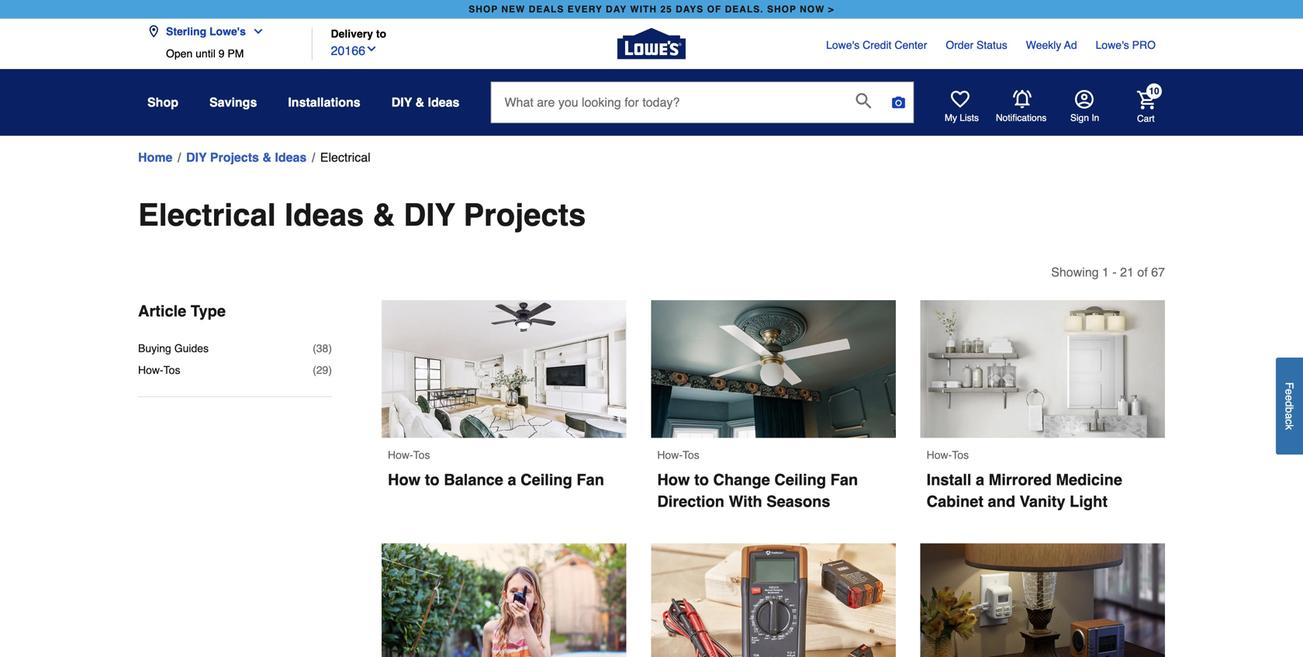 Task type: describe. For each thing, give the bounding box(es) containing it.
29
[[316, 364, 329, 376]]

lowe's for lowe's credit center
[[826, 39, 860, 51]]

electrical for electrical
[[320, 150, 371, 165]]

new
[[502, 4, 526, 15]]

how for how to balance a ceiling fan
[[388, 471, 421, 489]]

status
[[977, 39, 1008, 51]]

diy for diy projects & ideas
[[186, 150, 207, 165]]

to for how to change ceiling fan direction with seasons
[[695, 471, 709, 489]]

my
[[945, 113, 958, 123]]

showing
[[1052, 265, 1099, 279]]

buying guides
[[138, 342, 209, 355]]

-
[[1113, 265, 1117, 279]]

lowe's for lowe's pro
[[1096, 39, 1130, 51]]

a video showing how to install a mirrored medicine cabinet and vanity light. image
[[921, 300, 1166, 438]]

how to change ceiling fan direction with seasons
[[658, 471, 863, 511]]

lowe's home improvement lists image
[[951, 90, 970, 109]]

location image
[[147, 25, 160, 38]]

( 29 )
[[313, 364, 332, 376]]

article
[[138, 302, 186, 320]]

f
[[1284, 382, 1296, 389]]

open
[[166, 47, 193, 60]]

sterling lowe's button
[[147, 16, 271, 47]]

2 shop from the left
[[767, 4, 797, 15]]

in
[[1092, 113, 1100, 123]]

vanity
[[1020, 493, 1066, 511]]

25
[[661, 4, 673, 15]]

cabinet
[[927, 493, 984, 511]]

delivery
[[331, 28, 373, 40]]

38
[[316, 342, 329, 355]]

a inside "install a mirrored medicine cabinet and vanity light"
[[976, 471, 985, 489]]

10
[[1149, 86, 1160, 97]]

tos for install a mirrored medicine cabinet and vanity light
[[952, 449, 969, 461]]

my lists link
[[945, 90, 979, 124]]

seasons
[[767, 493, 831, 511]]

how- for install a mirrored medicine cabinet and vanity light
[[927, 449, 952, 461]]

center
[[895, 39, 928, 51]]

change
[[714, 471, 770, 489]]

2 vertical spatial ideas
[[285, 197, 364, 233]]

sterling lowe's
[[166, 25, 246, 38]]

1 e from the top
[[1284, 389, 1296, 395]]

how-tos for how to change ceiling fan direction with seasons
[[658, 449, 700, 461]]

ideas inside button
[[428, 95, 460, 109]]

1 fan from the left
[[577, 471, 604, 489]]

to for how to balance a ceiling fan
[[425, 471, 440, 489]]

lowe's home improvement notification center image
[[1013, 90, 1032, 109]]

diy projects & ideas
[[186, 150, 307, 165]]

lowe's credit center link
[[826, 37, 928, 53]]

pro
[[1133, 39, 1156, 51]]

now
[[800, 4, 825, 15]]

and
[[988, 493, 1016, 511]]

0 horizontal spatial a
[[508, 471, 516, 489]]

install a mirrored medicine cabinet and vanity light
[[927, 471, 1127, 511]]

with
[[630, 4, 657, 15]]

to for delivery to
[[376, 28, 387, 40]]

deals
[[529, 4, 564, 15]]

21
[[1121, 265, 1134, 279]]

2 vertical spatial diy
[[404, 197, 455, 233]]

savings
[[210, 95, 257, 109]]

) for ( 29 )
[[329, 364, 332, 376]]

direction
[[658, 493, 725, 511]]

>
[[829, 4, 835, 15]]

order status
[[946, 39, 1008, 51]]

tos for (
[[163, 364, 180, 376]]

chevron down image inside sterling lowe's button
[[246, 25, 265, 38]]

home
[[138, 150, 173, 165]]

fan inside how to change ceiling fan direction with seasons
[[831, 471, 858, 489]]

1 shop from the left
[[469, 4, 498, 15]]

f e e d b a c k
[[1284, 382, 1296, 430]]

ceiling inside how to change ceiling fan direction with seasons
[[775, 471, 827, 489]]

how- for how to change ceiling fan direction with seasons
[[658, 449, 683, 461]]

9
[[219, 47, 225, 60]]

install
[[927, 471, 972, 489]]

of
[[707, 4, 722, 15]]

delivery to
[[331, 28, 387, 40]]

& inside button
[[416, 95, 425, 109]]

weekly ad
[[1026, 39, 1078, 51]]

my lists
[[945, 113, 979, 123]]

camera image
[[891, 95, 907, 110]]

lowe's credit center
[[826, 39, 928, 51]]

cart
[[1138, 113, 1155, 124]]

savings button
[[210, 88, 257, 116]]

a digital plug-in lighting timer plugged into a wall outlet and connected to a lighted table lamp. image
[[921, 544, 1166, 657]]

) for ( 38 )
[[329, 342, 332, 355]]

k
[[1284, 425, 1296, 430]]

sign
[[1071, 113, 1090, 123]]

d
[[1284, 401, 1296, 407]]

diy & ideas button
[[392, 88, 460, 116]]

day
[[606, 4, 627, 15]]

shop button
[[147, 88, 178, 116]]

credit
[[863, 39, 892, 51]]

lowe's pro
[[1096, 39, 1156, 51]]

f e e d b a c k button
[[1276, 358, 1304, 455]]

sterling
[[166, 25, 207, 38]]

b
[[1284, 407, 1296, 413]]



Task type: vqa. For each thing, say whether or not it's contained in the screenshot.
the Material: Mixed/Composite
no



Task type: locate. For each thing, give the bounding box(es) containing it.
1 horizontal spatial to
[[425, 471, 440, 489]]

projects
[[210, 150, 259, 165], [464, 197, 586, 233]]

1 horizontal spatial shop
[[767, 4, 797, 15]]

&
[[416, 95, 425, 109], [263, 150, 272, 165], [373, 197, 395, 233]]

67
[[1152, 265, 1166, 279]]

2 how from the left
[[658, 471, 690, 489]]

1 horizontal spatial a
[[976, 471, 985, 489]]

2 ) from the top
[[329, 364, 332, 376]]

0 horizontal spatial to
[[376, 28, 387, 40]]

diy
[[392, 95, 412, 109], [186, 150, 207, 165], [404, 197, 455, 233]]

( for 38
[[313, 342, 316, 355]]

electrical down installations button
[[320, 150, 371, 165]]

electrical
[[320, 150, 371, 165], [138, 197, 276, 233]]

sign in
[[1071, 113, 1100, 123]]

a inside f e e d b a c k button
[[1284, 413, 1296, 419]]

a white ceiling fan with a lamp in a room with teal walls. image
[[651, 300, 896, 438]]

sign in button
[[1071, 90, 1100, 124]]

of
[[1138, 265, 1148, 279]]

ad
[[1065, 39, 1078, 51]]

1 horizontal spatial projects
[[464, 197, 586, 233]]

how-
[[138, 364, 163, 376], [927, 449, 952, 461], [388, 449, 413, 461], [658, 449, 683, 461]]

days
[[676, 4, 704, 15]]

20166 button
[[331, 40, 378, 60]]

electrical button
[[320, 148, 371, 167]]

c
[[1284, 419, 1296, 425]]

tos
[[163, 364, 180, 376], [952, 449, 969, 461], [413, 449, 430, 461], [683, 449, 700, 461]]

1 horizontal spatial lowe's
[[826, 39, 860, 51]]

lowe's up 9
[[210, 25, 246, 38]]

diy for diy & ideas
[[392, 95, 412, 109]]

type
[[191, 302, 226, 320]]

how- for (
[[138, 364, 163, 376]]

0 horizontal spatial chevron down image
[[246, 25, 265, 38]]

deals.
[[725, 4, 764, 15]]

ceiling up seasons in the right bottom of the page
[[775, 471, 827, 489]]

) down the ( 38 )
[[329, 364, 332, 376]]

lowe's
[[210, 25, 246, 38], [826, 39, 860, 51], [1096, 39, 1130, 51]]

weekly ad link
[[1026, 37, 1078, 53]]

( for 29
[[313, 364, 316, 376]]

None search field
[[491, 81, 914, 138]]

0 vertical spatial (
[[313, 342, 316, 355]]

lowe's left pro
[[1096, 39, 1130, 51]]

light
[[1070, 493, 1108, 511]]

1 ceiling from the left
[[521, 471, 573, 489]]

how left balance
[[388, 471, 421, 489]]

)
[[329, 342, 332, 355], [329, 364, 332, 376]]

order status link
[[946, 37, 1008, 53]]

1 ) from the top
[[329, 342, 332, 355]]

) up 29
[[329, 342, 332, 355]]

lowe's home improvement account image
[[1076, 90, 1094, 109]]

lists
[[960, 113, 979, 123]]

ceiling right balance
[[521, 471, 573, 489]]

fan
[[577, 471, 604, 489], [831, 471, 858, 489]]

0 horizontal spatial how
[[388, 471, 421, 489]]

tos for how to balance a ceiling fan
[[413, 449, 430, 461]]

notifications
[[996, 113, 1047, 123]]

& for ideas
[[373, 197, 395, 233]]

order
[[946, 39, 974, 51]]

1 vertical spatial &
[[263, 150, 272, 165]]

a right install
[[976, 471, 985, 489]]

a
[[1284, 413, 1296, 419], [976, 471, 985, 489], [508, 471, 516, 489]]

0 horizontal spatial lowe's
[[210, 25, 246, 38]]

2 fan from the left
[[831, 471, 858, 489]]

buying
[[138, 342, 171, 355]]

with
[[729, 493, 763, 511]]

chevron down image
[[246, 25, 265, 38], [365, 43, 378, 55]]

balance
[[444, 471, 504, 489]]

1 horizontal spatial how
[[658, 471, 690, 489]]

( down the ( 38 )
[[313, 364, 316, 376]]

a right balance
[[508, 471, 516, 489]]

1 vertical spatial ideas
[[275, 150, 307, 165]]

article type
[[138, 302, 226, 320]]

2 horizontal spatial a
[[1284, 413, 1296, 419]]

0 horizontal spatial projects
[[210, 150, 259, 165]]

lowe's home improvement cart image
[[1138, 91, 1156, 109]]

shop new deals every day with 25 days of deals. shop now > link
[[466, 0, 838, 19]]

0 horizontal spatial shop
[[469, 4, 498, 15]]

how-tos
[[138, 364, 180, 376], [927, 449, 969, 461], [388, 449, 430, 461], [658, 449, 700, 461]]

1 vertical spatial electrical
[[138, 197, 276, 233]]

to inside how to change ceiling fan direction with seasons
[[695, 471, 709, 489]]

0 horizontal spatial &
[[263, 150, 272, 165]]

how-tos for how to balance a ceiling fan
[[388, 449, 430, 461]]

0 vertical spatial projects
[[210, 150, 259, 165]]

0 vertical spatial chevron down image
[[246, 25, 265, 38]]

chevron down image inside 20166 button
[[365, 43, 378, 55]]

weekly
[[1026, 39, 1062, 51]]

1 vertical spatial )
[[329, 364, 332, 376]]

a up k
[[1284, 413, 1296, 419]]

1 how from the left
[[388, 471, 421, 489]]

1 horizontal spatial chevron down image
[[365, 43, 378, 55]]

to
[[376, 28, 387, 40], [425, 471, 440, 489], [695, 471, 709, 489]]

0 horizontal spatial fan
[[577, 471, 604, 489]]

how up direction in the right bottom of the page
[[658, 471, 690, 489]]

& for projects
[[263, 150, 272, 165]]

e up b
[[1284, 395, 1296, 401]]

1 horizontal spatial ceiling
[[775, 471, 827, 489]]

1 vertical spatial (
[[313, 364, 316, 376]]

how for how to change ceiling fan direction with seasons
[[658, 471, 690, 489]]

e
[[1284, 389, 1296, 395], [1284, 395, 1296, 401]]

how to balance a ceiling fan
[[388, 471, 604, 489]]

0 horizontal spatial electrical
[[138, 197, 276, 233]]

2 ceiling from the left
[[775, 471, 827, 489]]

installations
[[288, 95, 361, 109]]

( up 29
[[313, 342, 316, 355]]

how-tos for install a mirrored medicine cabinet and vanity light
[[927, 449, 969, 461]]

1 vertical spatial projects
[[464, 197, 586, 233]]

2 horizontal spatial lowe's
[[1096, 39, 1130, 51]]

20166
[[331, 43, 365, 58]]

to left balance
[[425, 471, 440, 489]]

lowe's pro link
[[1096, 37, 1156, 53]]

2 horizontal spatial to
[[695, 471, 709, 489]]

a white minimalist living room with black ceiling fan, white couch and blue throw pillows. image
[[382, 300, 626, 438]]

diy & ideas
[[392, 95, 460, 109]]

a multimeter and various accessories. image
[[651, 544, 896, 657]]

0 horizontal spatial ceiling
[[521, 471, 573, 489]]

2 vertical spatial &
[[373, 197, 395, 233]]

1 horizontal spatial electrical
[[320, 150, 371, 165]]

0 vertical spatial ideas
[[428, 95, 460, 109]]

2 ( from the top
[[313, 364, 316, 376]]

2 horizontal spatial &
[[416, 95, 425, 109]]

0 vertical spatial diy
[[392, 95, 412, 109]]

mirrored
[[989, 471, 1052, 489]]

to right delivery
[[376, 28, 387, 40]]

lowe's left credit
[[826, 39, 860, 51]]

electrical ideas & diy projects
[[138, 197, 586, 233]]

e up d
[[1284, 389, 1296, 395]]

shop left new
[[469, 4, 498, 15]]

how- for how to balance a ceiling fan
[[388, 449, 413, 461]]

a child talking into a portable radio. image
[[382, 544, 626, 657]]

electrical down diy projects & ideas link
[[138, 197, 276, 233]]

shop left now
[[767, 4, 797, 15]]

ceiling
[[521, 471, 573, 489], [775, 471, 827, 489]]

open until 9 pm
[[166, 47, 244, 60]]

1 vertical spatial chevron down image
[[365, 43, 378, 55]]

0 vertical spatial )
[[329, 342, 332, 355]]

1 horizontal spatial fan
[[831, 471, 858, 489]]

until
[[196, 47, 216, 60]]

1
[[1103, 265, 1110, 279]]

0 vertical spatial &
[[416, 95, 425, 109]]

tos for how to change ceiling fan direction with seasons
[[683, 449, 700, 461]]

electrical for electrical ideas & diy projects
[[138, 197, 276, 233]]

medicine
[[1056, 471, 1123, 489]]

how-tos for (
[[138, 364, 180, 376]]

projects inside diy projects & ideas link
[[210, 150, 259, 165]]

1 ( from the top
[[313, 342, 316, 355]]

lowe's home improvement logo image
[[618, 10, 686, 78]]

shop
[[147, 95, 178, 109]]

0 vertical spatial electrical
[[320, 150, 371, 165]]

diy projects & ideas link
[[186, 148, 307, 167]]

lowe's inside button
[[210, 25, 246, 38]]

1 horizontal spatial &
[[373, 197, 395, 233]]

pm
[[228, 47, 244, 60]]

Search Query text field
[[492, 82, 844, 123]]

diy inside button
[[392, 95, 412, 109]]

how inside how to change ceiling fan direction with seasons
[[658, 471, 690, 489]]

ideas
[[428, 95, 460, 109], [275, 150, 307, 165], [285, 197, 364, 233]]

installations button
[[288, 88, 361, 116]]

to up direction in the right bottom of the page
[[695, 471, 709, 489]]

2 e from the top
[[1284, 395, 1296, 401]]

shop new deals every day with 25 days of deals. shop now >
[[469, 4, 835, 15]]

every
[[568, 4, 603, 15]]

how
[[388, 471, 421, 489], [658, 471, 690, 489]]

shop
[[469, 4, 498, 15], [767, 4, 797, 15]]

( 38 )
[[313, 342, 332, 355]]

search image
[[856, 93, 872, 109]]

1 vertical spatial diy
[[186, 150, 207, 165]]

showing 1 - 21 of 67
[[1052, 265, 1166, 279]]



